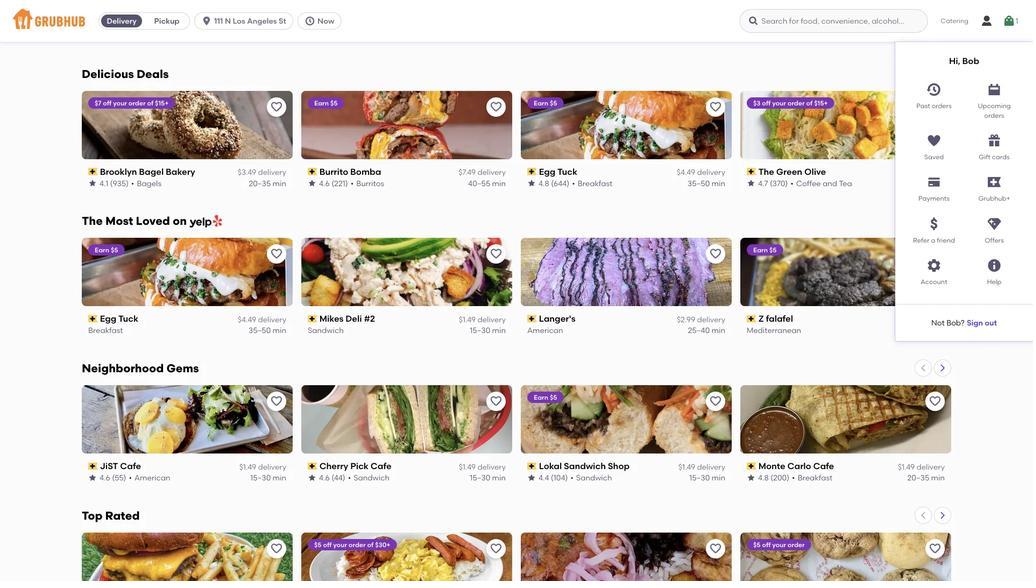 Task type: vqa. For each thing, say whether or not it's contained in the screenshot.
• associated with Carlo
yes



Task type: describe. For each thing, give the bounding box(es) containing it.
$2.99 delivery
[[677, 315, 726, 324]]

$1.49 delivery for z falafel
[[899, 315, 945, 324]]

delivery for 4.6 (44)
[[478, 462, 506, 472]]

3.7 (169)
[[319, 31, 348, 40]]

min for 4.6 (44)
[[492, 473, 506, 483]]

deli
[[346, 314, 362, 324]]

$4.49 delivery for coffee and tea
[[897, 168, 945, 177]]

$1.49 for z falafel
[[899, 315, 915, 324]]

burrito bomba logo image
[[302, 91, 513, 159]]

$5 off your order of $30+
[[314, 541, 391, 549]]

the most loved on
[[82, 214, 190, 228]]

payments
[[919, 195, 950, 203]]

hi, bob
[[950, 56, 980, 66]]

#2
[[364, 314, 375, 324]]

mikes
[[320, 314, 344, 324]]

subscription pass image for egg tuck
[[88, 315, 98, 323]]

subscription pass image for mcdonald's
[[308, 20, 317, 28]]

svg image for account
[[927, 258, 942, 273]]

• for green
[[791, 178, 794, 188]]

mediterranean
[[747, 326, 802, 335]]

subscription pass image for chick-fil-a
[[88, 20, 98, 28]]

sandwich down pick
[[354, 473, 390, 483]]

delivery for 4.6 (221)
[[478, 168, 506, 177]]

saved restaurant image
[[929, 100, 942, 113]]

4.4
[[539, 473, 549, 483]]

20–35 min for brooklyn bagel bakery
[[249, 178, 286, 188]]

(169)
[[331, 31, 348, 40]]

american for jist cafe
[[135, 473, 170, 483]]

$3 off your order of $15+
[[754, 99, 828, 107]]

$1.49 delivery for lokal sandwich shop
[[679, 462, 726, 472]]

off for $3 off your order of $15+
[[763, 99, 771, 107]]

earn for 4.6
[[314, 99, 329, 107]]

chick-
[[100, 19, 128, 29]]

4.8 (644)
[[539, 178, 570, 188]]

delivery
[[107, 16, 137, 26]]

cherry
[[320, 461, 349, 472]]

svg image for upcoming orders
[[987, 82, 1003, 97]]

delicious
[[82, 67, 134, 81]]

falafel
[[766, 314, 794, 324]]

star icon image left 4.6 (382)
[[528, 31, 536, 40]]

breakfast for egg tuck
[[578, 178, 613, 188]]

brooklyn bagel bakery logo image
[[82, 91, 293, 159]]

min for 4.6 (55)
[[273, 473, 286, 483]]

$3.49 delivery
[[238, 168, 286, 177]]

star icon image for chick-
[[88, 31, 97, 40]]

111
[[214, 16, 223, 26]]

bob for not
[[947, 318, 962, 328]]

1 cafe from the left
[[120, 461, 141, 472]]

$7.49
[[459, 168, 476, 177]]

(644)
[[551, 178, 570, 188]]

account link
[[905, 254, 965, 287]]

upcoming orders link
[[965, 78, 1025, 120]]

help
[[988, 278, 1002, 286]]

tuck for egg tuck logo to the right
[[558, 166, 578, 177]]

acai grill logo image
[[82, 533, 293, 581]]

delivery for 3.9 (1645)
[[917, 20, 945, 29]]

min for 4.1 (935)
[[273, 178, 286, 188]]

4.6 (382)
[[539, 31, 570, 40]]

subscription pass image for monte carlo cafe
[[747, 463, 757, 470]]

$30+
[[375, 541, 391, 549]]

35–50 for egg tuck logo to the right
[[688, 178, 710, 188]]

cards
[[993, 153, 1010, 161]]

star icon image for brooklyn
[[88, 179, 97, 187]]

$1.49 for cherry pick cafe
[[459, 462, 476, 472]]

Search for food, convenience, alcohol... search field
[[740, 9, 928, 33]]

z falafel logo image
[[741, 238, 952, 306]]

cherry pick cafe logo image
[[302, 386, 513, 454]]

delivery for 4.6 (55)
[[258, 462, 286, 472]]

monte carlo cafe logo image
[[741, 386, 952, 454]]

• for fil-
[[128, 31, 131, 40]]

star icon image for lokal
[[528, 474, 536, 482]]

delivery for 4.8 (200)
[[917, 462, 945, 472]]

4.6 for jist cafe
[[100, 473, 110, 483]]

most
[[106, 214, 133, 228]]

$1.49 for monte carlo cafe
[[899, 462, 915, 472]]

$1.99 for ihop
[[898, 20, 915, 29]]

catering button
[[934, 9, 977, 33]]

and
[[823, 178, 838, 188]]

loved
[[136, 214, 170, 228]]

delivery for 4.4 (104)
[[697, 462, 726, 472]]

n
[[225, 16, 231, 26]]

los
[[233, 16, 245, 26]]

the for the most loved on
[[82, 214, 103, 228]]

subscription pass image for burrito bomba
[[308, 168, 317, 175]]

(221)
[[332, 178, 348, 188]]

catering
[[941, 17, 969, 25]]

$5 for the burrito bomba logo
[[331, 99, 338, 107]]

langer's
[[539, 314, 576, 324]]

saved link
[[905, 129, 965, 162]]

1 horizontal spatial egg tuck logo image
[[521, 91, 732, 159]]

star icon image for cherry
[[308, 474, 317, 482]]

subscription pass image for ihop
[[747, 20, 757, 28]]

15–30 for mikes deli #2
[[470, 326, 491, 335]]

20–35 for chick-fil-a
[[249, 31, 271, 40]]

subscription pass image for lokal sandwich shop
[[528, 463, 537, 470]]

(77)
[[112, 31, 125, 40]]

your for $3 off your order of $15+
[[773, 99, 787, 107]]

gift cards
[[980, 153, 1010, 161]]

lokal
[[539, 461, 562, 472]]

svg image for past orders
[[927, 82, 942, 97]]

0 horizontal spatial $4.49
[[238, 315, 256, 324]]

earn for 4.4
[[534, 394, 549, 401]]

gems
[[167, 362, 199, 376]]

• right (169)
[[350, 31, 353, 40]]

the green olive
[[759, 166, 827, 177]]

4.1 (935)
[[100, 178, 129, 188]]

burritos
[[357, 178, 384, 188]]

min for 3.9 (1645)
[[932, 31, 945, 40]]

gift
[[980, 153, 991, 161]]

1 caret right icon image from the top
[[939, 217, 948, 225]]

bagels for 4.1 (935)
[[137, 178, 162, 188]]

• burritos
[[351, 178, 384, 188]]

carlo
[[788, 461, 812, 472]]

ihop
[[759, 19, 781, 29]]

orders for past orders
[[932, 102, 952, 110]]

the for the green olive
[[759, 166, 775, 177]]

4.8 (200)
[[759, 473, 790, 483]]

min for 4.7 (370)
[[932, 178, 945, 188]]

star icon image left 3.7 at the top left of the page
[[308, 31, 317, 40]]

(55)
[[112, 473, 126, 483]]

bagels for 4.6 (382)
[[578, 31, 603, 40]]

american for ihop
[[800, 31, 836, 40]]

a
[[139, 19, 146, 29]]

burrito
[[320, 166, 348, 177]]

bomba
[[351, 166, 381, 177]]

account
[[921, 278, 948, 286]]

$7.49 delivery
[[459, 168, 506, 177]]

4.6 (44)
[[319, 473, 346, 483]]

(200)
[[771, 473, 790, 483]]

$2.99
[[677, 315, 696, 324]]

green
[[777, 166, 803, 177]]

saved restaurant button
[[926, 97, 945, 116]]

cherry pick cafe
[[320, 461, 392, 472]]

$1.49 for jist cafe
[[239, 462, 256, 472]]

subscription pass image for egg tuck
[[528, 168, 537, 175]]

• for carlo
[[793, 473, 796, 483]]

lokal sandwich shop logo image
[[521, 386, 732, 454]]

now button
[[298, 12, 346, 30]]

subscription pass image for z falafel
[[747, 315, 757, 323]]

on
[[173, 214, 187, 228]]

(935)
[[110, 178, 129, 188]]

rated
[[105, 509, 140, 523]]

mcdonald's
[[320, 19, 370, 29]]

svg image for now
[[305, 16, 316, 26]]

40–55 for burrito bomba
[[468, 178, 491, 188]]

4.7 (370)
[[759, 178, 788, 188]]

sandwich down lokal sandwich shop
[[577, 473, 613, 483]]

$5 for the lokal sandwich shop logo
[[550, 394, 557, 401]]

a
[[932, 236, 936, 244]]

4.6 (55)
[[100, 473, 126, 483]]

lokal sandwich shop
[[539, 461, 630, 472]]

(44)
[[332, 473, 346, 483]]

111 n los angeles st
[[214, 16, 286, 26]]

sandwich up (104)
[[564, 461, 606, 472]]

pickup button
[[144, 12, 190, 30]]

not
[[932, 318, 945, 328]]

star icon image for monte
[[747, 474, 756, 482]]

out
[[985, 318, 998, 328]]

jist
[[100, 461, 118, 472]]

your for $5 off your order
[[773, 541, 787, 549]]

tuck for left egg tuck logo
[[118, 314, 138, 324]]

svg image for 111 n los angeles st
[[201, 16, 212, 26]]



Task type: locate. For each thing, give the bounding box(es) containing it.
grubhub plus flag logo image
[[989, 177, 1001, 187]]

15–30 min for #2
[[470, 326, 506, 335]]

0 horizontal spatial $1.99
[[239, 20, 256, 29]]

• for cafe
[[129, 473, 132, 483]]

1 vertical spatial • breakfast
[[793, 473, 833, 483]]

egg
[[539, 166, 556, 177], [100, 314, 116, 324]]

2 $15+ from the left
[[815, 99, 828, 107]]

tea
[[839, 178, 853, 188]]

• coffee and tea
[[791, 178, 853, 188]]

star icon image left 4.4
[[528, 474, 536, 482]]

the up 4.7
[[759, 166, 775, 177]]

star icon image left 3.9 in the top of the page
[[747, 31, 756, 40]]

$1.99 delivery for chick-fil-a
[[239, 20, 286, 29]]

• for bagel
[[131, 178, 134, 188]]

1 40–55 min from the left
[[468, 178, 506, 188]]

15–30
[[470, 326, 491, 335], [250, 473, 271, 483], [470, 473, 491, 483], [690, 473, 710, 483]]

svg image inside account link
[[927, 258, 942, 273]]

2 cafe from the left
[[371, 461, 392, 472]]

caret left icon image
[[920, 364, 928, 373], [920, 512, 928, 520]]

2 horizontal spatial of
[[807, 99, 813, 107]]

1 horizontal spatial • sandwich
[[571, 473, 613, 483]]

(370)
[[770, 178, 788, 188]]

the
[[759, 166, 775, 177], [82, 214, 103, 228]]

25–40 min
[[688, 326, 726, 335]]

1 vertical spatial orders
[[985, 111, 1005, 119]]

$1.49 delivery
[[459, 315, 506, 324], [899, 315, 945, 324], [239, 462, 286, 472], [459, 462, 506, 472], [679, 462, 726, 472], [899, 462, 945, 472]]

off for $5 off your order
[[763, 541, 771, 549]]

svg image inside refer a friend button
[[927, 217, 942, 232]]

• right (1645)
[[795, 31, 798, 40]]

svg image up offers
[[987, 217, 1003, 232]]

caret left icon image for neighborhood gems
[[920, 364, 928, 373]]

cafe right pick
[[371, 461, 392, 472]]

0 horizontal spatial bob
[[947, 318, 962, 328]]

past orders link
[[905, 78, 965, 120]]

4.8 (77)
[[100, 31, 125, 40]]

star icon image left 4.8 (644)
[[528, 179, 536, 187]]

offers link
[[965, 212, 1025, 245]]

0 vertical spatial bob
[[963, 56, 980, 66]]

0 horizontal spatial 35–50 min
[[249, 326, 286, 335]]

subscription pass image left "mikes"
[[308, 315, 317, 323]]

gift cards link
[[965, 129, 1025, 162]]

20–35 min
[[249, 31, 286, 40], [469, 31, 506, 40], [688, 31, 726, 40], [908, 31, 945, 40], [249, 178, 286, 188], [908, 473, 945, 483]]

• right (644)
[[572, 178, 575, 188]]

2 vertical spatial caret right icon image
[[939, 512, 948, 520]]

3.7
[[319, 31, 329, 40]]

subscription pass image left lokal
[[528, 463, 537, 470]]

0 horizontal spatial the
[[82, 214, 103, 228]]

• american for ihop
[[795, 31, 836, 40]]

svg image inside saved link
[[927, 133, 942, 148]]

star icon image left 4.1
[[88, 179, 97, 187]]

• sandwich for pick
[[348, 473, 390, 483]]

$1.99 left catering button
[[898, 20, 915, 29]]

$4.49 delivery
[[677, 168, 726, 177], [897, 168, 945, 177], [238, 315, 286, 324]]

star icon image left 4.6 (55) at bottom
[[88, 474, 97, 482]]

star icon image left 4.6 (221)
[[308, 179, 317, 187]]

4.8 left (644)
[[539, 178, 550, 188]]

egg tuck for left egg tuck logo
[[100, 314, 138, 324]]

deals
[[137, 67, 169, 81]]

• breakfast right (644)
[[572, 178, 613, 188]]

1 horizontal spatial bagels
[[578, 31, 603, 40]]

subscription pass image for jist cafe
[[88, 463, 98, 470]]

2 caret right icon image from the top
[[939, 364, 948, 373]]

4.6 left (44)
[[319, 473, 330, 483]]

delivery
[[258, 20, 286, 29], [917, 20, 945, 29], [258, 168, 286, 177], [478, 168, 506, 177], [697, 168, 726, 177], [917, 168, 945, 177], [258, 315, 286, 324], [478, 315, 506, 324], [697, 315, 726, 324], [917, 315, 945, 324], [258, 462, 286, 472], [478, 462, 506, 472], [697, 462, 726, 472], [917, 462, 945, 472]]

2 horizontal spatial cafe
[[814, 461, 835, 472]]

1 horizontal spatial $15+
[[815, 99, 828, 107]]

• right (104)
[[571, 473, 574, 483]]

top
[[82, 509, 103, 523]]

svg image for help
[[987, 258, 1003, 273]]

2 caret left icon image from the top
[[920, 512, 928, 520]]

z
[[759, 314, 764, 324]]

1 $1.99 delivery from the left
[[239, 20, 286, 29]]

1 horizontal spatial bob
[[963, 56, 980, 66]]

4.8 down "monte"
[[759, 473, 769, 483]]

2 40–55 from the left
[[908, 178, 930, 188]]

0 horizontal spatial orders
[[932, 102, 952, 110]]

shop
[[608, 461, 630, 472]]

bob
[[963, 56, 980, 66], [947, 318, 962, 328]]

delivery button
[[99, 12, 144, 30]]

$1.99 delivery
[[239, 20, 286, 29], [898, 20, 945, 29]]

• bagels down brooklyn bagel bakery
[[131, 178, 162, 188]]

$1.49 for mikes deli #2
[[459, 315, 476, 324]]

subscription pass image for brooklyn bagel bakery
[[88, 168, 98, 175]]

1 button
[[1003, 11, 1019, 31]]

bagels
[[578, 31, 603, 40], [137, 178, 162, 188]]

1
[[1016, 16, 1019, 25]]

bob right the not
[[947, 318, 962, 328]]

min for 4.6 (221)
[[492, 178, 506, 188]]

1 horizontal spatial orders
[[985, 111, 1005, 119]]

orders for upcoming orders
[[985, 111, 1005, 119]]

4.6 (221)
[[319, 178, 348, 188]]

american right (55)
[[135, 473, 170, 483]]

fil-
[[128, 19, 139, 29]]

0 horizontal spatial 35–50
[[249, 326, 271, 335]]

$1.99 right n
[[239, 20, 256, 29]]

american down mcdonald's
[[356, 31, 392, 40]]

4.6 down "burrito"
[[319, 178, 330, 188]]

1 horizontal spatial of
[[367, 541, 374, 549]]

z falafel
[[759, 314, 794, 324]]

olive
[[805, 166, 827, 177]]

order for $5 off your order of $30+
[[349, 541, 366, 549]]

1 horizontal spatial cafe
[[371, 461, 392, 472]]

0 vertical spatial caret left icon image
[[920, 364, 928, 373]]

• bagels for 4.1 (935)
[[131, 178, 162, 188]]

of for bagel
[[147, 99, 154, 107]]

• down the green olive
[[791, 178, 794, 188]]

subscription pass image
[[747, 20, 757, 28], [88, 168, 98, 175], [308, 168, 317, 175], [528, 168, 537, 175], [747, 168, 757, 175], [308, 315, 317, 323], [88, 463, 98, 470], [528, 463, 537, 470]]

subscription pass image for langer's
[[528, 315, 537, 323]]

• breakfast down carlo
[[793, 473, 833, 483]]

$3.49
[[238, 168, 256, 177]]

star icon image for egg
[[528, 179, 536, 187]]

$5 for left egg tuck logo
[[111, 246, 118, 254]]

3.9 (1645)
[[759, 31, 792, 40]]

subscription pass image left jist
[[88, 463, 98, 470]]

0 vertical spatial egg
[[539, 166, 556, 177]]

orders right past
[[932, 102, 952, 110]]

tuck up (644)
[[558, 166, 578, 177]]

2 • sandwich from the left
[[571, 473, 613, 483]]

bob for hi,
[[963, 56, 980, 66]]

1 vertical spatial egg
[[100, 314, 116, 324]]

1 horizontal spatial the
[[759, 166, 775, 177]]

mikes deli #2 logo image
[[302, 238, 513, 306]]

• down burrito bomba
[[351, 178, 354, 188]]

angeles
[[247, 16, 277, 26]]

1 horizontal spatial $4.49 delivery
[[677, 168, 726, 177]]

0 horizontal spatial tuck
[[118, 314, 138, 324]]

1 $15+ from the left
[[155, 99, 169, 107]]

• for tuck
[[572, 178, 575, 188]]

saved
[[925, 153, 944, 161]]

earn $5 for 4.6
[[314, 99, 338, 107]]

40–55 min for the green olive
[[908, 178, 945, 188]]

40–55 min up payments
[[908, 178, 945, 188]]

sign
[[968, 318, 984, 328]]

save this restaurant image
[[710, 100, 723, 113], [490, 248, 503, 261], [710, 248, 723, 261], [929, 248, 942, 261], [270, 395, 283, 408], [270, 543, 283, 556], [929, 543, 942, 556]]

0 vertical spatial • bagels
[[572, 31, 603, 40]]

15–30 min for shop
[[690, 473, 726, 483]]

orders down upcoming
[[985, 111, 1005, 119]]

0 horizontal spatial bagels
[[137, 178, 162, 188]]

svg image inside the help button
[[987, 258, 1003, 273]]

1 horizontal spatial • bagels
[[572, 31, 603, 40]]

egg tuck up neighborhood
[[100, 314, 138, 324]]

cafe right carlo
[[814, 461, 835, 472]]

• american right (55)
[[129, 473, 170, 483]]

of right $3
[[807, 99, 813, 107]]

40–55 for the green olive
[[908, 178, 930, 188]]

star icon image left 4.8 (200)
[[747, 474, 756, 482]]

min for 4.4 (104)
[[712, 473, 726, 483]]

past orders
[[917, 102, 952, 110]]

20–35 min for monte carlo cafe
[[908, 473, 945, 483]]

1 horizontal spatial 35–50
[[688, 178, 710, 188]]

svg image up saved
[[927, 133, 942, 148]]

svg image inside 111 n los angeles st button
[[201, 16, 212, 26]]

$1.49 delivery for jist cafe
[[239, 462, 286, 472]]

breakfast
[[578, 178, 613, 188], [88, 326, 123, 335], [798, 473, 833, 483]]

• right (44)
[[348, 473, 351, 483]]

cafe
[[120, 461, 141, 472], [371, 461, 392, 472], [814, 461, 835, 472]]

of left the $30+
[[367, 541, 374, 549]]

grubhub+ button
[[965, 171, 1025, 204]]

pickup
[[154, 16, 180, 26]]

aloha food factory logo image
[[302, 533, 513, 581]]

0 horizontal spatial egg tuck logo image
[[82, 238, 293, 306]]

jist cafe
[[100, 461, 141, 472]]

subscription pass image left "burrito"
[[308, 168, 317, 175]]

star icon image left 4.7
[[747, 179, 756, 187]]

orders inside upcoming orders
[[985, 111, 1005, 119]]

1 vertical spatial egg tuck
[[100, 314, 138, 324]]

1 vertical spatial the
[[82, 214, 103, 228]]

• sandwich
[[348, 473, 390, 483], [571, 473, 613, 483]]

refer a friend
[[914, 236, 956, 244]]

2 horizontal spatial $4.49 delivery
[[897, 168, 945, 177]]

egg for left egg tuck logo
[[100, 314, 116, 324]]

3 caret right icon image from the top
[[939, 512, 948, 520]]

1 vertical spatial caret left icon image
[[920, 512, 928, 520]]

2 horizontal spatial breakfast
[[798, 473, 833, 483]]

jist cafe logo image
[[82, 386, 293, 454]]

1 caret left icon image from the top
[[920, 364, 928, 373]]

0 vertical spatial 35–50
[[688, 178, 710, 188]]

1 horizontal spatial $1.99 delivery
[[898, 20, 945, 29]]

order for $7 off your order of $15+
[[129, 99, 146, 107]]

1 40–55 from the left
[[468, 178, 491, 188]]

egg up neighborhood
[[100, 314, 116, 324]]

burrito bomba
[[320, 166, 381, 177]]

grubhub+
[[979, 195, 1011, 203]]

of down deals at left top
[[147, 99, 154, 107]]

subscription pass image left brooklyn
[[88, 168, 98, 175]]

min for 4.8 (77)
[[273, 31, 286, 40]]

$7 off your order of $15+
[[95, 99, 169, 107]]

• american down mcdonald's
[[350, 31, 392, 40]]

orders
[[932, 102, 952, 110], [985, 111, 1005, 119]]

1 vertical spatial tuck
[[118, 314, 138, 324]]

caret right icon image
[[939, 217, 948, 225], [939, 364, 948, 373], [939, 512, 948, 520]]

svg image for payments
[[927, 175, 942, 190]]

svg image inside upcoming orders link
[[987, 82, 1003, 97]]

tuck up neighborhood
[[118, 314, 138, 324]]

sandwich down "mikes"
[[308, 326, 344, 335]]

svg image
[[201, 16, 212, 26], [927, 133, 942, 148], [927, 175, 942, 190], [927, 217, 942, 232], [987, 217, 1003, 232], [987, 258, 1003, 273]]

2 40–55 min from the left
[[908, 178, 945, 188]]

• sandwich for sandwich
[[571, 473, 613, 483]]

min for 4.8 (200)
[[932, 473, 945, 483]]

delivery for 4.8 (644)
[[697, 168, 726, 177]]

the left most on the left top of the page
[[82, 214, 103, 228]]

• right (935) on the left of page
[[131, 178, 134, 188]]

egg tuck logo image
[[521, 91, 732, 159], [82, 238, 293, 306]]

svg image for gift cards
[[987, 133, 1003, 148]]

hi,
[[950, 56, 961, 66]]

4.6 left (382)
[[539, 31, 550, 40]]

• right the (77)
[[128, 31, 131, 40]]

$15+ for bakery
[[155, 99, 169, 107]]

svg image for 1
[[1003, 15, 1016, 27]]

$4.49 for breakfast
[[677, 168, 696, 177]]

3 cafe from the left
[[814, 461, 835, 472]]

35–50 for left egg tuck logo
[[249, 326, 271, 335]]

4.8
[[100, 31, 110, 40], [539, 178, 550, 188], [759, 473, 769, 483]]

svg image left 111
[[201, 16, 212, 26]]

1 horizontal spatial 35–50 min
[[688, 178, 726, 188]]

$3
[[754, 99, 761, 107]]

breakfast right (644)
[[578, 178, 613, 188]]

off
[[103, 99, 112, 107], [763, 99, 771, 107], [323, 541, 332, 549], [763, 541, 771, 549]]

4.6 for cherry pick cafe
[[319, 473, 330, 483]]

subscription pass image for cherry pick cafe
[[308, 463, 317, 470]]

1 vertical spatial 4.8
[[539, 178, 550, 188]]

subscription pass image
[[88, 20, 98, 28], [308, 20, 317, 28], [88, 315, 98, 323], [528, 315, 537, 323], [747, 315, 757, 323], [308, 463, 317, 470], [747, 463, 757, 470]]

0 vertical spatial the
[[759, 166, 775, 177]]

20–35 min for chick-fil-a
[[249, 31, 286, 40]]

0 horizontal spatial $15+
[[155, 99, 169, 107]]

0 horizontal spatial breakfast
[[88, 326, 123, 335]]

• american right (1645)
[[795, 31, 836, 40]]

svg image inside now button
[[305, 16, 316, 26]]

4.8 left the (77)
[[100, 31, 110, 40]]

star icon image left 4.8 (77)
[[88, 31, 97, 40]]

20–35 for ihop
[[908, 31, 930, 40]]

(382)
[[551, 31, 570, 40]]

svg image inside the payments "link"
[[927, 175, 942, 190]]

bob right hi,
[[963, 56, 980, 66]]

0 vertical spatial 35–50 min
[[688, 178, 726, 188]]

1 vertical spatial bob
[[947, 318, 962, 328]]

• american for jist cafe
[[129, 473, 170, 483]]

• bagels right (382)
[[572, 31, 603, 40]]

0 horizontal spatial egg
[[100, 314, 116, 324]]

off for $7 off your order of $15+
[[103, 99, 112, 107]]

1 horizontal spatial egg tuck
[[539, 166, 578, 177]]

0 horizontal spatial • breakfast
[[572, 178, 613, 188]]

svg image for saved
[[927, 133, 942, 148]]

111 n los angeles st button
[[194, 12, 298, 30]]

subscription pass image inside mcdonald's link
[[308, 20, 317, 28]]

0 horizontal spatial $1.99 delivery
[[239, 20, 286, 29]]

• right (382)
[[572, 31, 575, 40]]

subscription pass image right $7.49 delivery
[[528, 168, 537, 175]]

$5 for "z falafel logo"
[[770, 246, 777, 254]]

1 vertical spatial • bagels
[[131, 178, 162, 188]]

40–55 min down $7.49 delivery
[[468, 178, 506, 188]]

bagels right (382)
[[578, 31, 603, 40]]

svg image up help
[[987, 258, 1003, 273]]

1 horizontal spatial 40–55 min
[[908, 178, 945, 188]]

refer
[[914, 236, 930, 244]]

1 horizontal spatial tuck
[[558, 166, 578, 177]]

cafe up (55)
[[120, 461, 141, 472]]

• sandwich down lokal sandwich shop
[[571, 473, 613, 483]]

save this restaurant image
[[270, 100, 283, 113], [490, 100, 503, 113], [270, 248, 283, 261], [490, 395, 503, 408], [710, 395, 723, 408], [929, 395, 942, 408], [490, 543, 503, 556], [710, 543, 723, 556]]

cafe for monte carlo cafe
[[814, 461, 835, 472]]

$1.99
[[239, 20, 256, 29], [898, 20, 915, 29]]

egg tuck for egg tuck logo to the right
[[539, 166, 578, 177]]

• down monte carlo cafe
[[793, 473, 796, 483]]

35–50 min for egg tuck logo to the right
[[688, 178, 726, 188]]

40–55
[[468, 178, 491, 188], [908, 178, 930, 188]]

your
[[113, 99, 127, 107], [773, 99, 787, 107], [333, 541, 347, 549], [773, 541, 787, 549]]

2 $1.99 from the left
[[898, 20, 915, 29]]

breakfast up neighborhood
[[88, 326, 123, 335]]

the green olive logo image
[[741, 91, 952, 159]]

• american
[[128, 31, 169, 40], [350, 31, 392, 40], [795, 31, 836, 40], [129, 473, 170, 483]]

earn
[[314, 99, 329, 107], [534, 99, 549, 107], [95, 246, 109, 254], [754, 246, 768, 254], [534, 394, 549, 401]]

• for sandwich
[[571, 473, 574, 483]]

1 horizontal spatial • breakfast
[[793, 473, 833, 483]]

• american for chick-fil-a
[[128, 31, 169, 40]]

of for green
[[807, 99, 813, 107]]

• right (55)
[[129, 473, 132, 483]]

$15+ for olive
[[815, 99, 828, 107]]

0 horizontal spatial 4.8
[[100, 31, 110, 40]]

orders inside past orders "link"
[[932, 102, 952, 110]]

3.9
[[759, 31, 769, 40]]

2 vertical spatial breakfast
[[798, 473, 833, 483]]

chichen itza restaurant logo image
[[521, 533, 732, 581]]

earn $5 for 4.4
[[534, 394, 557, 401]]

1 vertical spatial 35–50
[[249, 326, 271, 335]]

20–35 for monte carlo cafe
[[908, 473, 930, 483]]

0 horizontal spatial of
[[147, 99, 154, 107]]

4.6 for burrito bomba
[[319, 178, 330, 188]]

subscription pass image left ihop
[[747, 20, 757, 28]]

tuck
[[558, 166, 578, 177], [118, 314, 138, 324]]

1 horizontal spatial $1.99
[[898, 20, 915, 29]]

american down a
[[133, 31, 169, 40]]

4.6 down jist
[[100, 473, 110, 483]]

2 horizontal spatial 4.8
[[759, 473, 769, 483]]

0 horizontal spatial cafe
[[120, 461, 141, 472]]

$1.99 for chick-fil-a
[[239, 20, 256, 29]]

1 horizontal spatial 4.8
[[539, 178, 550, 188]]

0 vertical spatial 4.8
[[100, 31, 110, 40]]

earn $5
[[314, 99, 338, 107], [534, 99, 557, 107], [95, 246, 118, 254], [754, 246, 777, 254], [534, 394, 557, 401]]

svg image inside past orders "link"
[[927, 82, 942, 97]]

1 vertical spatial caret right icon image
[[939, 364, 948, 373]]

your for $7 off your order of $15+
[[113, 99, 127, 107]]

1 • sandwich from the left
[[348, 473, 390, 483]]

svg image inside gift cards link
[[987, 133, 1003, 148]]

0 horizontal spatial 40–55
[[468, 178, 491, 188]]

star icon image for the
[[747, 179, 756, 187]]

40–55 down $7.49 delivery
[[468, 178, 491, 188]]

4.1
[[100, 178, 108, 188]]

star icon image left the 4.6 (44)
[[308, 474, 317, 482]]

svg image
[[981, 15, 994, 27], [1003, 15, 1016, 27], [305, 16, 316, 26], [749, 16, 759, 26], [927, 82, 942, 97], [987, 82, 1003, 97], [987, 133, 1003, 148], [927, 258, 942, 273]]

0 horizontal spatial egg tuck
[[100, 314, 138, 324]]

1 horizontal spatial egg
[[539, 166, 556, 177]]

subscription pass image left green
[[747, 168, 757, 175]]

• sandwich down pick
[[348, 473, 390, 483]]

2 $1.99 delivery from the left
[[898, 20, 945, 29]]

15–30 min
[[470, 326, 506, 335], [250, 473, 286, 483], [470, 473, 506, 483], [690, 473, 726, 483]]

svg image inside offers link
[[987, 217, 1003, 232]]

$5 for egg tuck logo to the right
[[550, 99, 557, 107]]

1 $1.99 from the left
[[239, 20, 256, 29]]

svg image inside 1 button
[[1003, 15, 1016, 27]]

1 horizontal spatial breakfast
[[578, 178, 613, 188]]

1 horizontal spatial 40–55
[[908, 178, 930, 188]]

1 vertical spatial egg tuck logo image
[[82, 238, 293, 306]]

brady's bakery logo image
[[741, 533, 952, 581]]

0 vertical spatial caret right icon image
[[939, 217, 948, 225]]

bagels down brooklyn bagel bakery
[[137, 178, 162, 188]]

star icon image
[[88, 31, 97, 40], [308, 31, 317, 40], [528, 31, 536, 40], [747, 31, 756, 40], [88, 179, 97, 187], [308, 179, 317, 187], [528, 179, 536, 187], [747, 179, 756, 187], [88, 474, 97, 482], [308, 474, 317, 482], [528, 474, 536, 482], [747, 474, 756, 482]]

breakfast down carlo
[[798, 473, 833, 483]]

svg image up "refer a friend"
[[927, 217, 942, 232]]

0 horizontal spatial • bagels
[[131, 178, 162, 188]]

0 vertical spatial orders
[[932, 102, 952, 110]]

$1.49 delivery for monte carlo cafe
[[899, 462, 945, 472]]

(1645)
[[771, 31, 792, 40]]

0 horizontal spatial • sandwich
[[348, 473, 390, 483]]

40–55 up payments
[[908, 178, 930, 188]]

order for $5 off your order
[[788, 541, 805, 549]]

past
[[917, 102, 931, 110]]

caret right icon image for rated
[[939, 512, 948, 520]]

$1.49 for lokal sandwich shop
[[679, 462, 696, 472]]

0 vertical spatial breakfast
[[578, 178, 613, 188]]

save this restaurant button
[[267, 97, 286, 116], [487, 97, 506, 116], [706, 97, 726, 116], [267, 245, 286, 264], [487, 245, 506, 264], [706, 245, 726, 264], [926, 245, 945, 264], [267, 392, 286, 411], [487, 392, 506, 411], [706, 392, 726, 411], [926, 392, 945, 411], [267, 539, 286, 559], [487, 539, 506, 559], [706, 539, 726, 559], [926, 539, 945, 559]]

0 vertical spatial bagels
[[578, 31, 603, 40]]

subscription pass image for mikes deli #2
[[308, 315, 317, 323]]

40–55 min for burrito bomba
[[468, 178, 506, 188]]

main navigation navigation
[[0, 0, 1034, 341]]

$15+
[[155, 99, 169, 107], [815, 99, 828, 107]]

sign out button
[[968, 313, 998, 333]]

american down langer's
[[528, 326, 564, 335]]

delivery for 4.8 (77)
[[258, 20, 286, 29]]

langer's logo image
[[521, 238, 732, 306]]

0 vertical spatial egg tuck
[[539, 166, 578, 177]]

svg image up payments
[[927, 175, 942, 190]]

subscription pass image for the green olive
[[747, 168, 757, 175]]

• breakfast for tuck
[[572, 178, 613, 188]]

1 horizontal spatial $4.49
[[677, 168, 696, 177]]

min for 3.7 (169)
[[492, 31, 506, 40]]

• breakfast
[[572, 178, 613, 188], [793, 473, 833, 483]]

egg up 4.8 (644)
[[539, 166, 556, 177]]

2 vertical spatial 4.8
[[759, 473, 769, 483]]

2 horizontal spatial $4.49
[[897, 168, 915, 177]]

american for chick-fil-a
[[133, 31, 169, 40]]

• american down a
[[128, 31, 169, 40]]

0 horizontal spatial 40–55 min
[[468, 178, 506, 188]]

min
[[273, 31, 286, 40], [492, 31, 506, 40], [712, 31, 726, 40], [932, 31, 945, 40], [273, 178, 286, 188], [492, 178, 506, 188], [712, 178, 726, 188], [932, 178, 945, 188], [273, 326, 286, 335], [492, 326, 506, 335], [712, 326, 726, 335], [930, 326, 945, 335], [273, 473, 286, 483], [492, 473, 506, 483], [712, 473, 726, 483], [932, 473, 945, 483]]

mikes deli #2
[[320, 314, 375, 324]]

0 horizontal spatial $4.49 delivery
[[238, 315, 286, 324]]

1 vertical spatial bagels
[[137, 178, 162, 188]]

0 vertical spatial tuck
[[558, 166, 578, 177]]

american right (1645)
[[800, 31, 836, 40]]

egg tuck up (644)
[[539, 166, 578, 177]]

0 vertical spatial egg tuck logo image
[[521, 91, 732, 159]]

1 vertical spatial breakfast
[[88, 326, 123, 335]]

$5
[[331, 99, 338, 107], [550, 99, 557, 107], [111, 246, 118, 254], [770, 246, 777, 254], [550, 394, 557, 401], [314, 541, 322, 549], [754, 541, 761, 549]]

1 vertical spatial 35–50 min
[[249, 326, 286, 335]]

0 vertical spatial • breakfast
[[572, 178, 613, 188]]

coffee
[[797, 178, 821, 188]]

20–35 min for ihop
[[908, 31, 945, 40]]



